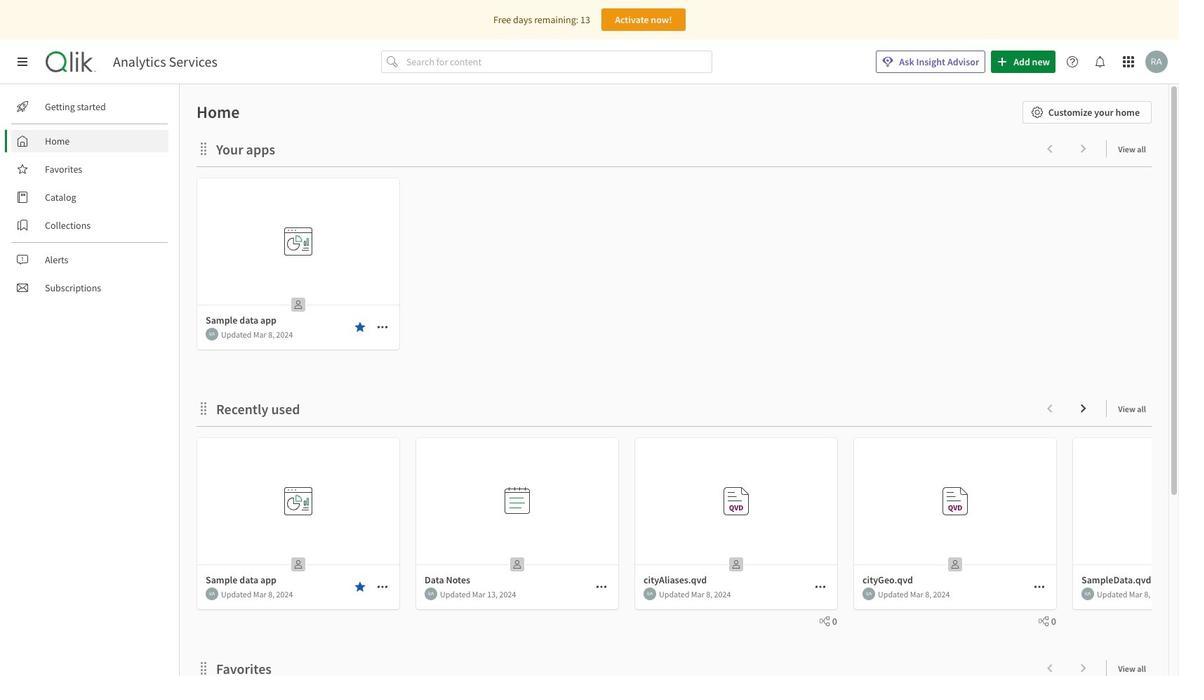 Task type: describe. For each thing, give the bounding box(es) containing it.
0 vertical spatial move collection image
[[197, 142, 211, 156]]

analytics services element
[[113, 53, 218, 70]]

remove from favorites image
[[355, 322, 366, 333]]

Search for content text field
[[404, 51, 713, 73]]

1 vertical spatial move collection image
[[197, 401, 211, 415]]

ruby anderson image
[[1146, 51, 1169, 73]]



Task type: vqa. For each thing, say whether or not it's contained in the screenshot.
Search for content text box
yes



Task type: locate. For each thing, give the bounding box(es) containing it.
move collection image
[[197, 142, 211, 156], [197, 401, 211, 415], [197, 661, 211, 675]]

navigation pane element
[[0, 90, 179, 305]]

remove from favorites image
[[355, 582, 366, 593]]

more actions image
[[377, 322, 388, 333], [377, 582, 388, 593], [596, 582, 607, 593], [815, 582, 827, 593], [1035, 582, 1046, 593]]

main content
[[174, 84, 1180, 676]]

ruby anderson element
[[206, 328, 218, 341], [206, 588, 218, 600], [425, 588, 438, 600], [644, 588, 657, 600], [863, 588, 876, 600], [1082, 588, 1095, 600]]

ruby anderson image
[[206, 328, 218, 341], [206, 588, 218, 600], [425, 588, 438, 600], [644, 588, 657, 600], [863, 588, 876, 600], [1082, 588, 1095, 600]]

2 vertical spatial move collection image
[[197, 661, 211, 675]]

close sidebar menu image
[[17, 56, 28, 67]]



